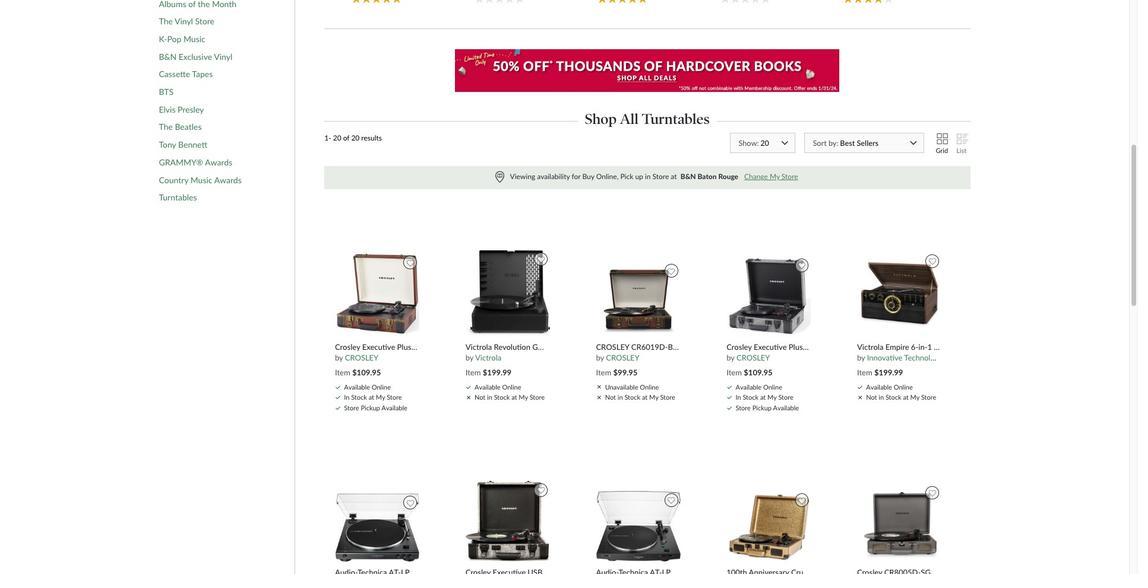 Task type: vqa. For each thing, say whether or not it's contained in the screenshot.


Task type: locate. For each thing, give the bounding box(es) containing it.
region
[[324, 166, 970, 189]]

check image
[[466, 386, 471, 390], [727, 386, 732, 390], [336, 407, 340, 410], [727, 407, 732, 410]]

crosley inside crosley executive plus- smoke … by crosley item $109.95
[[727, 343, 752, 352]]

crosley link up $99.95 on the bottom right
[[606, 354, 640, 363]]

available online for victrola empire 6-in-1 wood… by innovative technology item $199.99
[[866, 384, 913, 392]]

0 horizontal spatial in
[[344, 394, 349, 402]]

item down executive…
[[727, 368, 742, 378]]

2 horizontal spatial not in stock at my store
[[866, 394, 936, 402]]

2 the from the top
[[159, 122, 173, 132]]

in for crosley cr6019d-br executive… by crosley item $99.95
[[618, 394, 623, 402]]

0 horizontal spatial crosley
[[335, 343, 360, 352]]

2 horizontal spatial not
[[866, 394, 877, 402]]

20 right of
[[351, 134, 360, 143]]

vinyl right "exclusive"
[[214, 52, 232, 62]]

my store down the unavailable online
[[649, 394, 675, 402]]

0 horizontal spatial crosley link
[[345, 354, 378, 363]]

available online down innovative at right
[[866, 384, 913, 392]]

not in stock at my store down 'victrola revolution go… by victrola item $199.99'
[[475, 394, 545, 402]]

close modal image
[[597, 386, 601, 389], [467, 396, 470, 400], [597, 396, 601, 400]]

the
[[159, 16, 173, 26], [159, 122, 173, 132]]

executive left smoke
[[754, 343, 787, 352]]

… for crosley executive plus- brown …
[[440, 343, 446, 352]]

the for the beatles
[[159, 122, 173, 132]]

3 online from the left
[[640, 384, 659, 392]]

1 horizontal spatial executive
[[754, 343, 787, 352]]

by inside 'victrola revolution go… by victrola item $199.99'
[[465, 354, 474, 363]]

crosley inside crosley executive plus- brown … by crosley item $109.95
[[335, 343, 360, 352]]

brown
[[416, 343, 438, 352]]

crosley link down the crosley executive plus- brown … link
[[345, 354, 378, 363]]

0 vertical spatial vinyl
[[175, 16, 193, 26]]

2 not from the left
[[605, 394, 616, 402]]

plus-
[[397, 343, 414, 352], [789, 343, 806, 352]]

1 horizontal spatial vinyl
[[214, 52, 232, 62]]

victrola revolution go… link
[[465, 343, 550, 352]]

crosley link
[[345, 354, 378, 363], [606, 354, 640, 363], [737, 354, 770, 363]]

3 not in stock at my store from the left
[[866, 394, 936, 402]]

0 vertical spatial music
[[184, 34, 205, 44]]

$109.95 for crosley executive plus- brown … by crosley item $109.95
[[352, 368, 381, 378]]

5 stock from the left
[[886, 394, 901, 402]]

1 not in stock at my store from the left
[[475, 394, 545, 402]]

3 item from the left
[[596, 368, 611, 378]]

pickup for crosley executive plus- brown … by crosley item $109.95
[[361, 404, 380, 412]]

0 horizontal spatial …
[[440, 343, 446, 352]]

0 horizontal spatial executive
[[362, 343, 395, 352]]

pickup for crosley executive plus- smoke … by crosley item $109.95
[[752, 404, 772, 412]]

online right unavailable
[[640, 384, 659, 392]]

4 available online from the left
[[866, 384, 913, 392]]

stock down 'victrola revolution go… by victrola item $199.99'
[[494, 394, 510, 402]]

1 $199.99 from the left
[[483, 368, 511, 378]]

my store down crosley executive plus- smoke … by crosley item $109.95
[[767, 394, 793, 402]]

1 horizontal spatial $109.95
[[744, 368, 773, 378]]

available online down crosley executive plus- smoke … by crosley item $109.95
[[736, 384, 782, 392]]

item down victrola link
[[465, 368, 481, 378]]

bennett
[[178, 140, 207, 150]]

available for crosley executive plus- smoke … by crosley item $109.95
[[736, 384, 762, 392]]

store pickup available
[[344, 404, 407, 412], [736, 404, 799, 412]]

2 stock from the left
[[494, 394, 510, 402]]

in right close modal icon
[[879, 394, 884, 402]]

…
[[440, 343, 446, 352], [832, 343, 838, 352]]

1- 20 of 20 results
[[324, 134, 382, 143]]

2 … from the left
[[832, 343, 838, 352]]

20 left of
[[333, 134, 341, 143]]

music
[[184, 34, 205, 44], [190, 175, 212, 185]]

crosley inside crosley executive plus- smoke … by crosley item $109.95
[[737, 354, 770, 363]]

in stock at my store down crosley executive plus- smoke … by crosley item $109.95
[[736, 394, 793, 402]]

my store down crosley executive plus- brown … by crosley item $109.95
[[376, 394, 402, 402]]

grid
[[936, 147, 948, 155]]

1 crosley from the left
[[335, 343, 360, 352]]

best sellers link
[[804, 133, 924, 157]]

item inside crosley executive plus- smoke … by crosley item $109.95
[[727, 368, 742, 378]]

in stock at my store
[[344, 394, 402, 402], [736, 394, 793, 402]]

$109.95 for crosley executive plus- smoke … by crosley item $109.95
[[744, 368, 773, 378]]

executive
[[362, 343, 395, 352], [754, 343, 787, 352]]

online for brown
[[372, 384, 391, 392]]

list
[[956, 147, 967, 155]]

$199.99
[[483, 368, 511, 378], [874, 368, 903, 378]]

0 horizontal spatial plus-
[[397, 343, 414, 352]]

cassette
[[159, 69, 190, 79]]

crosley link for crosley cr6019d-br executive…
[[606, 354, 640, 363]]

… right the brown
[[440, 343, 446, 352]]

4 item from the left
[[727, 368, 742, 378]]

executive inside crosley executive plus- smoke … by crosley item $109.95
[[754, 343, 787, 352]]

0 horizontal spatial turntables
[[159, 193, 197, 203]]

unavailable
[[605, 384, 638, 392]]

in
[[344, 394, 349, 402], [736, 394, 741, 402]]

pickup
[[361, 404, 380, 412], [752, 404, 772, 412]]

my store
[[376, 394, 402, 402], [519, 394, 545, 402], [649, 394, 675, 402], [767, 394, 793, 402], [910, 394, 936, 402]]

2 by from the left
[[465, 354, 474, 363]]

plus- left smoke
[[789, 343, 806, 352]]

1 … from the left
[[440, 343, 446, 352]]

executive for smoke
[[754, 343, 787, 352]]

1 executive from the left
[[362, 343, 395, 352]]

2 pickup from the left
[[752, 404, 772, 412]]

1 in from the left
[[344, 394, 349, 402]]

close modal image for victrola revolution go… by victrola item $199.99
[[467, 396, 470, 400]]

1 horizontal spatial crosley
[[727, 343, 752, 352]]

in stock at my store for crosley executive plus- brown … by crosley item $109.95
[[344, 394, 402, 402]]

by inside victrola empire 6-in-1 wood… by innovative technology item $199.99
[[857, 354, 865, 363]]

k-
[[159, 34, 167, 44]]

item down the crosley executive plus- brown … link
[[335, 368, 350, 378]]

1 my store from the left
[[376, 394, 402, 402]]

1 by from the left
[[335, 354, 343, 363]]

crosley
[[596, 343, 629, 352], [345, 354, 378, 363], [606, 354, 640, 363], [737, 354, 770, 363]]

grammy®
[[159, 157, 203, 167]]

$199.99 down innovative at right
[[874, 368, 903, 378]]

pickup down crosley executive plus- brown … by crosley item $109.95
[[361, 404, 380, 412]]

1 plus- from the left
[[397, 343, 414, 352]]

0 horizontal spatial pickup
[[361, 404, 380, 412]]

my store down 'victrola revolution go… by victrola item $199.99'
[[519, 394, 545, 402]]

1 $109.95 from the left
[[352, 368, 381, 378]]

store pickup available down crosley executive plus- smoke … by crosley item $109.95
[[736, 404, 799, 412]]

turntables down country
[[159, 193, 197, 203]]

country music awards
[[159, 175, 242, 185]]

availability
[[537, 172, 570, 181]]

$109.95 inside crosley executive plus- smoke … by crosley item $109.95
[[744, 368, 773, 378]]

technology
[[904, 354, 943, 363]]

plus- inside crosley executive plus- brown … by crosley item $109.95
[[397, 343, 414, 352]]

online
[[372, 384, 391, 392], [502, 384, 521, 392], [640, 384, 659, 392], [763, 384, 782, 392], [894, 384, 913, 392]]

3 by from the left
[[596, 354, 604, 363]]

tony bennett
[[159, 140, 207, 150]]

3 my store from the left
[[649, 394, 675, 402]]

the up k-
[[159, 16, 173, 26]]

in down crosley executive plus- smoke … by crosley item $109.95
[[736, 394, 741, 402]]

awards down "grammy® awards" link
[[214, 175, 242, 185]]

3 available online from the left
[[736, 384, 782, 392]]

online down 'victrola revolution go… by victrola item $199.99'
[[502, 384, 521, 392]]

at down crosley executive plus- brown … by crosley item $109.95
[[369, 394, 374, 402]]

item down innovative at right
[[857, 368, 872, 378]]

1 item from the left
[[335, 368, 350, 378]]

6-
[[911, 343, 918, 352]]

stock right close modal icon
[[886, 394, 901, 402]]

item inside crosley executive plus- brown … by crosley item $109.95
[[335, 368, 350, 378]]

turntables right all
[[642, 111, 710, 128]]

title: audio-technica at-lp60xbt-bk bluetooth fully automatic belt-drive stereo turntable - black image
[[335, 494, 420, 563]]

in down crosley executive plus- brown … by crosley item $109.95
[[344, 394, 349, 402]]

online down victrola empire 6-in-1 wood… by innovative technology item $199.99 on the right of the page
[[894, 384, 913, 392]]

advertisement element
[[324, 50, 970, 92]]

2 crosley from the left
[[727, 343, 752, 352]]

item left $99.95 on the bottom right
[[596, 368, 611, 378]]

in
[[645, 172, 651, 181], [487, 394, 492, 402], [618, 394, 623, 402], [879, 394, 884, 402]]

$199.99 down victrola link
[[483, 368, 511, 378]]

available online down 'victrola revolution go… by victrola item $199.99'
[[475, 384, 521, 392]]

awards
[[205, 157, 232, 167], [214, 175, 242, 185]]

2 available online from the left
[[475, 384, 521, 392]]

the down elvis
[[159, 122, 173, 132]]

5 my store from the left
[[910, 394, 936, 402]]

plus- for brown
[[397, 343, 414, 352]]

by
[[335, 354, 343, 363], [465, 354, 474, 363], [596, 354, 604, 363], [727, 354, 735, 363], [857, 354, 865, 363]]

victrola up victrola link
[[465, 343, 492, 352]]

2 in from the left
[[736, 394, 741, 402]]

$109.95 inside crosley executive plus- brown … by crosley item $109.95
[[352, 368, 381, 378]]

in down unavailable
[[618, 394, 623, 402]]

awards up the country music awards
[[205, 157, 232, 167]]

3 not from the left
[[866, 394, 877, 402]]

2 my store from the left
[[519, 394, 545, 402]]

not for crosley cr6019d-br executive… by crosley item $99.95
[[605, 394, 616, 402]]

2 $199.99 from the left
[[874, 368, 903, 378]]

available for crosley executive plus- brown … by crosley item $109.95
[[344, 384, 370, 392]]

the inside "link"
[[159, 122, 173, 132]]

at
[[671, 172, 677, 181], [369, 394, 374, 402], [511, 394, 517, 402], [642, 394, 648, 402], [760, 394, 766, 402], [903, 394, 909, 402]]

5 item from the left
[[857, 368, 872, 378]]

stock down crosley executive plus- brown … by crosley item $109.95
[[351, 394, 367, 402]]

close modal image
[[858, 396, 862, 400]]

music down "grammy® awards" link
[[190, 175, 212, 185]]

victrola inside victrola empire 6-in-1 wood… by innovative technology item $199.99
[[857, 343, 883, 352]]

online down crosley executive plus- brown … by crosley item $109.95
[[372, 384, 391, 392]]

empire
[[885, 343, 909, 352]]

3 crosley link from the left
[[737, 354, 770, 363]]

1 horizontal spatial pickup
[[752, 404, 772, 412]]

1 in stock at my store from the left
[[344, 394, 402, 402]]

available online down crosley executive plus- brown … by crosley item $109.95
[[344, 384, 391, 392]]

$109.95 down the crosley executive plus- brown … link
[[352, 368, 381, 378]]

online down crosley executive plus- smoke … by crosley item $109.95
[[763, 384, 782, 392]]

beatles
[[175, 122, 202, 132]]

cassette tapes
[[159, 69, 213, 79]]

title: audio-technica at-lp3xbt-bk fully automatic bluetooth belt drive turntable image
[[596, 491, 681, 563]]

close modal image for crosley cr6019d-br executive… by crosley item $99.95
[[597, 396, 601, 400]]

0 vertical spatial the
[[159, 16, 173, 26]]

innovative
[[867, 354, 902, 363]]

4 online from the left
[[763, 384, 782, 392]]

1 horizontal spatial $199.99
[[874, 368, 903, 378]]

not down victrola link
[[475, 394, 485, 402]]

… right smoke
[[832, 343, 838, 352]]

crosley link for crosley executive plus- brown …
[[345, 354, 378, 363]]

stock down crosley executive plus- smoke … by crosley item $109.95
[[743, 394, 759, 402]]

0 horizontal spatial $109.95
[[352, 368, 381, 378]]

item inside 'victrola revolution go… by victrola item $199.99'
[[465, 368, 481, 378]]

in right the up
[[645, 172, 651, 181]]

1 horizontal spatial crosley link
[[606, 354, 640, 363]]

2 in stock at my store from the left
[[736, 394, 793, 402]]

not down unavailable
[[605, 394, 616, 402]]

online for executive…
[[640, 384, 659, 392]]

victrola
[[465, 343, 492, 352], [857, 343, 883, 352], [475, 354, 501, 363]]

4 stock from the left
[[743, 394, 759, 402]]

2 crosley link from the left
[[606, 354, 640, 363]]

2 horizontal spatial crosley link
[[737, 354, 770, 363]]

cassette tapes link
[[159, 69, 213, 80]]

vinyl up k-pop music
[[175, 16, 193, 26]]

check image
[[336, 386, 340, 390], [858, 386, 863, 390], [336, 396, 340, 400], [727, 396, 732, 400]]

… inside crosley executive plus- brown … by crosley item $109.95
[[440, 343, 446, 352]]

1 available online from the left
[[344, 384, 391, 392]]

plus- inside crosley executive plus- smoke … by crosley item $109.95
[[789, 343, 806, 352]]

crosley inside crosley executive plus- brown … by crosley item $109.95
[[345, 354, 378, 363]]

2 item from the left
[[465, 368, 481, 378]]

my store down technology
[[910, 394, 936, 402]]

store
[[195, 16, 214, 26], [652, 172, 669, 181], [782, 172, 798, 181], [344, 404, 359, 412], [736, 404, 751, 412]]

5 by from the left
[[857, 354, 865, 363]]

2 not in stock at my store from the left
[[605, 394, 675, 402]]

available online for crosley executive plus- brown … by crosley item $109.95
[[344, 384, 391, 392]]

1 online from the left
[[372, 384, 391, 392]]

not in stock at my store
[[475, 394, 545, 402], [605, 394, 675, 402], [866, 394, 936, 402]]

executive…
[[680, 343, 727, 352]]

2 online from the left
[[502, 384, 521, 392]]

br
[[668, 343, 678, 352]]

0 horizontal spatial vinyl
[[175, 16, 193, 26]]

20 up change my store link
[[760, 138, 769, 148]]

in down victrola link
[[487, 394, 492, 402]]

victrola down victrola revolution go… link
[[475, 354, 501, 363]]

0 horizontal spatial not
[[475, 394, 485, 402]]

victrola empire 6-in-1 wood… by innovative technology item $199.99
[[857, 343, 960, 378]]

go…
[[532, 343, 550, 352]]

available
[[344, 384, 370, 392], [475, 384, 501, 392], [736, 384, 762, 392], [866, 384, 892, 392], [381, 404, 407, 412], [773, 404, 799, 412]]

stock down the unavailable online
[[624, 394, 640, 402]]

available online for crosley executive plus- smoke … by crosley item $109.95
[[736, 384, 782, 392]]

not right close modal icon
[[866, 394, 877, 402]]

item
[[335, 368, 350, 378], [465, 368, 481, 378], [596, 368, 611, 378], [727, 368, 742, 378], [857, 368, 872, 378]]

$109.95 down crosley executive plus- smoke … link
[[744, 368, 773, 378]]

change my store link
[[743, 172, 799, 182]]

5 online from the left
[[894, 384, 913, 392]]

change
[[744, 172, 768, 181]]

of
[[343, 134, 349, 143]]

1 horizontal spatial not
[[605, 394, 616, 402]]

title: victrola empire 6-in-1 wood empire mid century modern bluetooth record player with 3-speed turntable, cd, cassette player and radio image
[[857, 252, 942, 337]]

executive left the brown
[[362, 343, 395, 352]]

1 horizontal spatial store pickup available
[[736, 404, 799, 412]]

0 horizontal spatial 20
[[333, 134, 341, 143]]

0 vertical spatial turntables
[[642, 111, 710, 128]]

title: victrola revolution go portable record player image
[[465, 250, 550, 337]]

3 stock from the left
[[624, 394, 640, 402]]

4 by from the left
[[727, 354, 735, 363]]

sellers
[[857, 138, 879, 148]]

1 crosley link from the left
[[345, 354, 378, 363]]

store pickup available down crosley executive plus- brown … by crosley item $109.95
[[344, 404, 407, 412]]

pickup down crosley executive plus- smoke … by crosley item $109.95
[[752, 404, 772, 412]]

2 store pickup available from the left
[[736, 404, 799, 412]]

1 horizontal spatial not in stock at my store
[[605, 394, 675, 402]]

1 horizontal spatial in stock at my store
[[736, 394, 793, 402]]

executive inside crosley executive plus- brown … by crosley item $109.95
[[362, 343, 395, 352]]

0 horizontal spatial store pickup available
[[344, 404, 407, 412]]

1 horizontal spatial in
[[736, 394, 741, 402]]

1 horizontal spatial …
[[832, 343, 838, 352]]

1 vertical spatial vinyl
[[214, 52, 232, 62]]

2 executive from the left
[[754, 343, 787, 352]]

not in stock at my store down victrola empire 6-in-1 wood… by innovative technology item $199.99 on the right of the page
[[866, 394, 936, 402]]

not in stock at my store for by
[[866, 394, 936, 402]]

0 horizontal spatial not in stock at my store
[[475, 394, 545, 402]]

2 $109.95 from the left
[[744, 368, 773, 378]]

country
[[159, 175, 188, 185]]

1 pickup from the left
[[361, 404, 380, 412]]

title: crosley executive plus- brown (exclusive) image
[[335, 253, 420, 337]]

1 not from the left
[[475, 394, 485, 402]]

1 horizontal spatial plus-
[[789, 343, 806, 352]]

elvis
[[159, 104, 175, 115]]

1 store pickup available from the left
[[344, 404, 407, 412]]

not in stock at my store down the unavailable online
[[605, 394, 675, 402]]

music up "exclusive"
[[184, 34, 205, 44]]

0 horizontal spatial $199.99
[[483, 368, 511, 378]]

plus- left the brown
[[397, 343, 414, 352]]

in stock at my store down crosley executive plus- brown … by crosley item $109.95
[[344, 394, 402, 402]]

crosley executive plus- smoke … link
[[727, 343, 838, 352]]

victrola up innovative at right
[[857, 343, 883, 352]]

1 the from the top
[[159, 16, 173, 26]]

crosley link down crosley executive plus- smoke … link
[[737, 354, 770, 363]]

by inside crosley cr6019d-br executive… by crosley item $99.95
[[596, 354, 604, 363]]

vinyl
[[175, 16, 193, 26], [214, 52, 232, 62]]

0 horizontal spatial in stock at my store
[[344, 394, 402, 402]]

2 plus- from the left
[[789, 343, 806, 352]]

… inside crosley executive plus- smoke … by crosley item $109.95
[[832, 343, 838, 352]]

crosley for crosley executive plus- smoke …
[[727, 343, 752, 352]]

grid link
[[936, 133, 948, 155]]

not
[[475, 394, 485, 402], [605, 394, 616, 402], [866, 394, 877, 402]]

1 vertical spatial the
[[159, 122, 173, 132]]

b&n baton
[[681, 172, 717, 181]]



Task type: describe. For each thing, give the bounding box(es) containing it.
victrola empire 6-in-1 wood… link
[[857, 343, 960, 352]]

the for the vinyl store
[[159, 16, 173, 26]]

bopis small image
[[495, 172, 504, 183]]

in-
[[918, 343, 927, 352]]

available for victrola revolution go… by victrola item $199.99
[[475, 384, 501, 392]]

$199.99 inside victrola empire 6-in-1 wood… by innovative technology item $199.99
[[874, 368, 903, 378]]

the vinyl store link
[[159, 16, 214, 27]]

smoke
[[808, 343, 830, 352]]

available online for victrola revolution go… by victrola item $199.99
[[475, 384, 521, 392]]

all
[[620, 111, 638, 128]]

in inside region
[[645, 172, 651, 181]]

online for in-
[[894, 384, 913, 392]]

results
[[361, 134, 382, 143]]

the beatles link
[[159, 122, 202, 132]]

pick
[[620, 172, 633, 181]]

best
[[840, 138, 855, 148]]

grammy® awards
[[159, 157, 232, 167]]

by inside crosley executive plus- brown … by crosley item $109.95
[[335, 354, 343, 363]]

at down the unavailable online
[[642, 394, 648, 402]]

… for crosley executive plus- smoke …
[[832, 343, 838, 352]]

1 stock from the left
[[351, 394, 367, 402]]

innovative technology link
[[867, 354, 943, 363]]

the beatles
[[159, 122, 202, 132]]

crosley executive plus- brown … link
[[335, 343, 446, 352]]

1 vertical spatial turntables
[[159, 193, 197, 203]]

crosley cr6019d-br executive… link
[[596, 343, 727, 352]]

in for victrola empire 6-in-1 wood… by innovative technology item $199.99
[[879, 394, 884, 402]]

crosley cr6019d-br executive… by crosley item $99.95
[[596, 343, 727, 378]]

victrola for victrola
[[465, 343, 492, 352]]

item inside victrola empire 6-in-1 wood… by innovative technology item $199.99
[[857, 368, 872, 378]]

viewing availability for buy online, pick up in store at b&n baton rouge change my store
[[510, 172, 798, 181]]

viewing
[[510, 172, 535, 181]]

crosley for crosley executive plus- brown …
[[335, 343, 360, 352]]

title: crosley executive plus- smoke (exclusive) image
[[726, 256, 812, 337]]

1 horizontal spatial turntables
[[642, 111, 710, 128]]

my store for victrola revolution go… by victrola item $199.99
[[519, 394, 545, 402]]

k-pop music link
[[159, 34, 205, 44]]

not for victrola revolution go… by victrola item $199.99
[[475, 394, 485, 402]]

by inside crosley executive plus- smoke … by crosley item $109.95
[[727, 354, 735, 363]]

best sellers
[[840, 138, 879, 148]]

grid view active image
[[936, 133, 947, 148]]

title: crosley executive usb record player- smoke image
[[465, 481, 550, 563]]

stock for victrola revolution go… by victrola item $199.99
[[494, 394, 510, 402]]

exclusive
[[179, 52, 212, 62]]

tony bennett link
[[159, 140, 207, 150]]

4 my store from the left
[[767, 394, 793, 402]]

in for victrola revolution go… by victrola item $199.99
[[487, 394, 492, 402]]

tapes
[[192, 69, 213, 79]]

in for crosley executive plus- brown … by crosley item $109.95
[[344, 394, 349, 402]]

in stock at my store for crosley executive plus- smoke … by crosley item $109.95
[[736, 394, 793, 402]]

country music awards link
[[159, 175, 242, 185]]

victrola for innovative technology
[[857, 343, 883, 352]]

wood…
[[934, 343, 960, 352]]

20 link
[[730, 133, 796, 157]]

b&n exclusive vinyl
[[159, 52, 232, 62]]

1 vertical spatial music
[[190, 175, 212, 185]]

revolution
[[494, 343, 530, 352]]

1
[[927, 343, 932, 352]]

at left 'b&n baton'
[[671, 172, 677, 181]]

list link
[[956, 134, 967, 155]]

$99.95
[[613, 368, 638, 378]]

at down crosley executive plus- smoke … by crosley item $109.95
[[760, 394, 766, 402]]

elvis presley link
[[159, 104, 204, 115]]

not in stock at my store for $199.99
[[475, 394, 545, 402]]

1 vertical spatial awards
[[214, 175, 242, 185]]

pop
[[167, 34, 181, 44]]

victrola revolution go… by victrola item $199.99
[[465, 343, 550, 378]]

crosley executive plus- smoke … by crosley item $109.95
[[727, 343, 838, 378]]

crosley executive plus- brown … by crosley item $109.95
[[335, 343, 446, 378]]

bts
[[159, 87, 174, 97]]

grammy® awards link
[[159, 157, 232, 168]]

1 horizontal spatial 20
[[351, 134, 360, 143]]

at down 'victrola revolution go… by victrola item $199.99'
[[511, 394, 517, 402]]

my store for victrola empire 6-in-1 wood… by innovative technology item $199.99
[[910, 394, 936, 402]]

elvis presley
[[159, 104, 204, 115]]

online for by
[[502, 384, 521, 392]]

rouge
[[718, 172, 738, 181]]

stock for victrola empire 6-in-1 wood… by innovative technology item $199.99
[[886, 394, 901, 402]]

my store for crosley cr6019d-br executive… by crosley item $99.95
[[649, 394, 675, 402]]

cr6019d-
[[631, 343, 668, 352]]

my
[[770, 172, 780, 181]]

b&n exclusive vinyl link
[[159, 52, 232, 62]]

title: crosley cr6019d-br executive portable usb turntable with bluetooth image
[[596, 262, 681, 337]]

plus- for smoke
[[789, 343, 806, 352]]

tony
[[159, 140, 176, 150]]

online for smoke
[[763, 384, 782, 392]]

title: crosley cr8005d-sg cruiser deluxe turntable - slate image
[[857, 484, 942, 563]]

not for victrola empire 6-in-1 wood… by innovative technology item $199.99
[[866, 394, 877, 402]]

turntables link
[[159, 193, 197, 203]]

in for crosley executive plus- smoke … by crosley item $109.95
[[736, 394, 741, 402]]

presley
[[178, 104, 204, 115]]

store pickup available for crosley executive plus- brown … by crosley item $109.95
[[344, 404, 407, 412]]

bts link
[[159, 87, 174, 97]]

item inside crosley cr6019d-br executive… by crosley item $99.95
[[596, 368, 611, 378]]

unavailable online
[[605, 384, 659, 392]]

the vinyl store
[[159, 16, 214, 26]]

for
[[572, 172, 581, 181]]

shop
[[585, 111, 617, 128]]

list view active image
[[956, 134, 967, 148]]

buy
[[582, 172, 594, 181]]

store pickup available for crosley executive plus- smoke … by crosley item $109.95
[[736, 404, 799, 412]]

k-pop music
[[159, 34, 205, 44]]

up
[[635, 172, 643, 181]]

stock for crosley cr6019d-br executive… by crosley item $99.95
[[624, 394, 640, 402]]

crosley link for crosley executive plus- smoke …
[[737, 354, 770, 363]]

victrola link
[[475, 354, 501, 363]]

available for victrola empire 6-in-1 wood… by innovative technology item $199.99
[[866, 384, 892, 392]]

region containing viewing availability for buy online, pick up in store at
[[324, 166, 970, 189]]

not in stock at my store for item
[[605, 394, 675, 402]]

0 vertical spatial awards
[[205, 157, 232, 167]]

online,
[[596, 172, 619, 181]]

at down victrola empire 6-in-1 wood… by innovative technology item $199.99 on the right of the page
[[903, 394, 909, 402]]

executive for brown
[[362, 343, 395, 352]]

1-
[[324, 134, 331, 143]]

$199.99 inside 'victrola revolution go… by victrola item $199.99'
[[483, 368, 511, 378]]

shop all turntables
[[585, 111, 710, 128]]

title: 100th anniversary cruiser deluxe turntable- limited edition gold image
[[726, 492, 812, 563]]

b&n
[[159, 52, 177, 62]]

2 horizontal spatial 20
[[760, 138, 769, 148]]



